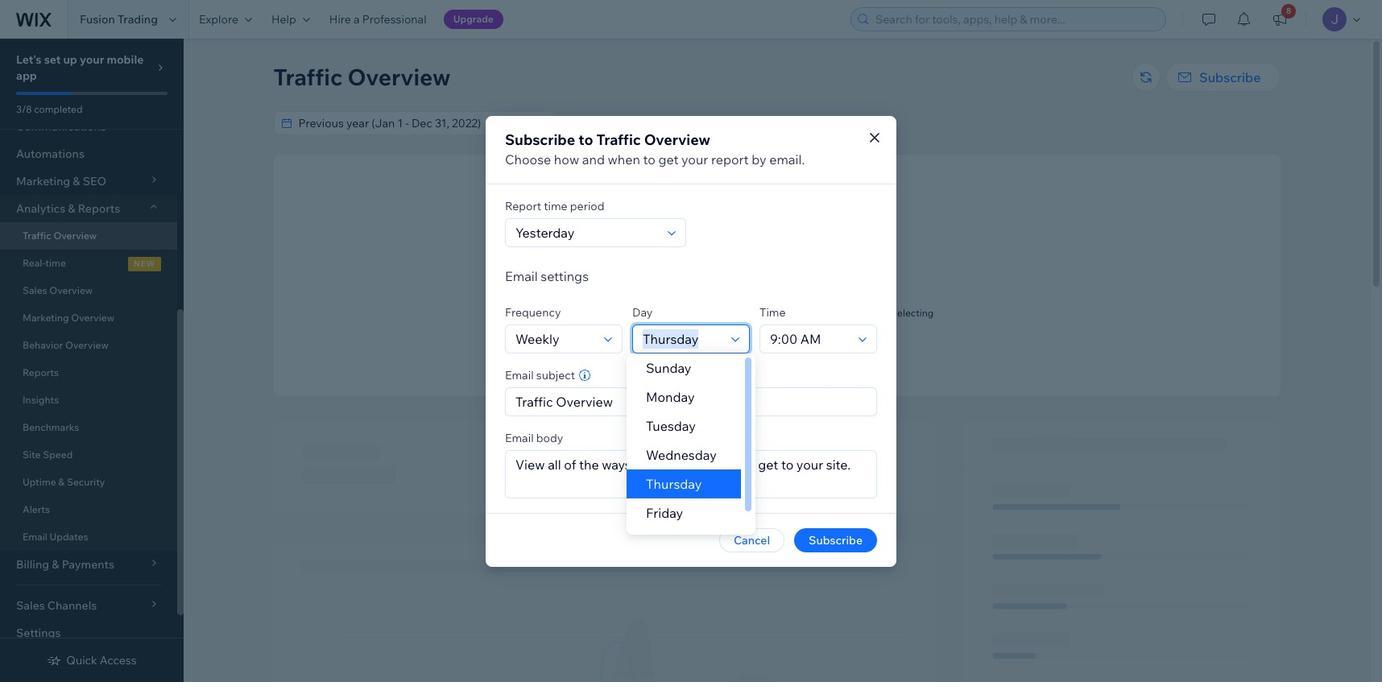 Task type: locate. For each thing, give the bounding box(es) containing it.
hire a professional link
[[320, 0, 436, 39]]

your inside subscribe to traffic overview choose how and when to get your report by email.
[[682, 151, 709, 167]]

marketing
[[23, 312, 69, 324]]

to left previous
[[617, 116, 627, 131]]

get
[[659, 151, 679, 167]]

None field
[[294, 112, 531, 135]]

time up sales overview
[[45, 257, 66, 269]]

email up frequency
[[505, 268, 538, 284]]

2 vertical spatial subscribe
[[809, 533, 863, 548]]

& right analytics
[[68, 201, 75, 216]]

1 vertical spatial subscribe button
[[795, 528, 877, 552]]

marketing overview
[[23, 312, 115, 324]]

period up report time period 'field'
[[570, 199, 605, 213]]

traffic overview
[[274, 63, 451, 91], [23, 230, 97, 242]]

app
[[16, 68, 37, 83]]

0 vertical spatial time
[[544, 199, 568, 213]]

1 vertical spatial your
[[682, 151, 709, 167]]

0 vertical spatial period
[[678, 116, 712, 131]]

hire down another
[[725, 347, 743, 359]]

didn't
[[707, 307, 733, 319]]

1 vertical spatial &
[[58, 476, 65, 488]]

0 vertical spatial traffic
[[794, 288, 827, 302]]

1 vertical spatial hire
[[725, 347, 743, 359]]

0 vertical spatial hire
[[329, 12, 351, 27]]

updates
[[50, 531, 88, 543]]

to for previous
[[617, 116, 627, 131]]

benchmarks
[[23, 421, 79, 434]]

subscribe to traffic overview choose how and when to get your report by email.
[[505, 130, 805, 167]]

a left marketing
[[745, 347, 751, 359]]

0 vertical spatial your
[[80, 52, 104, 67]]

quick access
[[66, 653, 137, 668]]

sales overview
[[23, 284, 93, 297]]

subscribe
[[1200, 69, 1261, 85], [505, 130, 576, 149], [809, 533, 863, 548]]

&
[[68, 201, 75, 216], [58, 476, 65, 488]]

2 vertical spatial time
[[769, 319, 789, 331]]

traffic inside sidebar element
[[23, 230, 51, 242]]

0 vertical spatial subscribe button
[[1166, 63, 1281, 92]]

security
[[67, 476, 105, 488]]

alerts
[[23, 504, 50, 516]]

day
[[633, 305, 653, 319]]

0 horizontal spatial hire
[[329, 12, 351, 27]]

& inside popup button
[[68, 201, 75, 216]]

your right like
[[666, 307, 687, 319]]

time for report
[[544, 199, 568, 213]]

email for email subject
[[505, 368, 534, 382]]

compared to previous period (jan 1 - dec 31, 2021)
[[560, 116, 824, 131]]

0 horizontal spatial &
[[58, 476, 65, 488]]

0 horizontal spatial reports
[[23, 367, 59, 379]]

0 vertical spatial &
[[68, 201, 75, 216]]

Email subject field
[[511, 388, 872, 415]]

time right report
[[544, 199, 568, 213]]

marketing
[[753, 347, 799, 359]]

enough
[[750, 288, 791, 302]]

2 horizontal spatial traffic
[[597, 130, 641, 149]]

time up hire a marketing expert link at the right
[[769, 319, 789, 331]]

reports up traffic overview link
[[78, 201, 120, 216]]

1 vertical spatial period
[[570, 199, 605, 213]]

overview
[[348, 63, 451, 91], [644, 130, 711, 149], [53, 230, 97, 242], [49, 284, 93, 297], [71, 312, 115, 324], [65, 339, 109, 351]]

1 vertical spatial subscribe
[[505, 130, 576, 149]]

access
[[100, 653, 137, 668]]

hire
[[329, 12, 351, 27], [725, 347, 743, 359]]

1 horizontal spatial time
[[544, 199, 568, 213]]

list box
[[627, 354, 756, 557]]

1 vertical spatial a
[[745, 347, 751, 359]]

and
[[582, 151, 605, 167]]

traffic inside subscribe to traffic overview choose how and when to get your report by email.
[[597, 130, 641, 149]]

your inside let's set up your mobile app
[[80, 52, 104, 67]]

1 horizontal spatial reports
[[78, 201, 120, 216]]

1 horizontal spatial hire
[[725, 347, 743, 359]]

1 vertical spatial traffic overview
[[23, 230, 97, 242]]

explore
[[199, 12, 238, 27]]

0 horizontal spatial traffic
[[23, 230, 51, 242]]

email.
[[770, 151, 805, 167]]

choose
[[505, 151, 551, 167]]

trading
[[118, 12, 158, 27]]

& for analytics
[[68, 201, 75, 216]]

email inside sidebar element
[[23, 531, 47, 543]]

overview inside 'link'
[[49, 284, 93, 297]]

1 vertical spatial traffic
[[597, 130, 641, 149]]

time inside sidebar element
[[45, 257, 66, 269]]

reports up insights
[[23, 367, 59, 379]]

dec
[[755, 116, 776, 131]]

email for email body
[[505, 431, 534, 445]]

1 horizontal spatial traffic overview
[[274, 63, 451, 91]]

uptime
[[23, 476, 56, 488]]

report
[[711, 151, 749, 167]]

real-time
[[23, 257, 66, 269]]

1 vertical spatial time
[[45, 257, 66, 269]]

overview down sales overview 'link'
[[71, 312, 115, 324]]

overview up get
[[644, 130, 711, 149]]

2 vertical spatial traffic
[[23, 230, 51, 242]]

subscribe button
[[1166, 63, 1281, 92], [795, 528, 877, 552]]

a left professional
[[354, 12, 360, 27]]

3/8
[[16, 103, 32, 115]]

email left subject
[[505, 368, 534, 382]]

traffic down analytics
[[23, 230, 51, 242]]

traffic left on
[[777, 307, 804, 319]]

1 horizontal spatial subscribe
[[809, 533, 863, 548]]

help
[[272, 12, 296, 27]]

body
[[536, 431, 563, 445]]

behavior
[[23, 339, 63, 351]]

traffic up when
[[597, 130, 641, 149]]

any
[[759, 307, 775, 319]]

1 horizontal spatial a
[[745, 347, 751, 359]]

upgrade button
[[444, 10, 503, 29]]

2 vertical spatial your
[[666, 307, 687, 319]]

0 horizontal spatial a
[[354, 12, 360, 27]]

traffic down the help button
[[274, 63, 343, 91]]

time
[[544, 199, 568, 213], [45, 257, 66, 269], [769, 319, 789, 331]]

tuesday
[[646, 418, 696, 434]]

hire for hire a professional
[[329, 12, 351, 27]]

2 horizontal spatial subscribe
[[1200, 69, 1261, 85]]

to left get
[[643, 151, 656, 167]]

uptime & security
[[23, 476, 105, 488]]

your right get
[[682, 151, 709, 167]]

automations
[[16, 147, 85, 161]]

frequency
[[505, 305, 561, 319]]

overview down marketing overview link
[[65, 339, 109, 351]]

reports inside analytics & reports popup button
[[78, 201, 120, 216]]

hire a marketing expert link
[[725, 346, 830, 360]]

traffic overview down hire a professional link
[[274, 63, 451, 91]]

analytics
[[16, 201, 65, 216]]

hire a professional
[[329, 12, 427, 27]]

traffic overview down the "analytics & reports"
[[23, 230, 97, 242]]

monday
[[646, 389, 695, 405]]

0 vertical spatial a
[[354, 12, 360, 27]]

new
[[134, 259, 156, 269]]

email subject
[[505, 368, 575, 382]]

1 horizontal spatial to
[[617, 116, 627, 131]]

0 horizontal spatial to
[[579, 130, 593, 149]]

0 horizontal spatial subscribe
[[505, 130, 576, 149]]

report time period
[[505, 199, 605, 213]]

1 horizontal spatial period
[[678, 116, 712, 131]]

2 horizontal spatial time
[[769, 319, 789, 331]]

expert
[[801, 347, 830, 359]]

your right up
[[80, 52, 104, 67]]

& for uptime
[[58, 476, 65, 488]]

2 horizontal spatial to
[[643, 151, 656, 167]]

email left body
[[505, 431, 534, 445]]

1 horizontal spatial &
[[68, 201, 75, 216]]

overview up marketing overview
[[49, 284, 93, 297]]

to up "and"
[[579, 130, 593, 149]]

period left (jan
[[678, 116, 712, 131]]

0 vertical spatial reports
[[78, 201, 120, 216]]

by
[[752, 151, 767, 167]]

email down alerts
[[23, 531, 47, 543]]

1 horizontal spatial traffic
[[274, 63, 343, 91]]

email updates link
[[0, 524, 177, 551]]

0 vertical spatial traffic
[[274, 63, 343, 91]]

0 vertical spatial traffic overview
[[274, 63, 451, 91]]

settings
[[16, 626, 61, 641]]

to
[[617, 116, 627, 131], [579, 130, 593, 149], [643, 151, 656, 167]]

traffic
[[794, 288, 827, 302], [777, 307, 804, 319]]

0 vertical spatial subscribe
[[1200, 69, 1261, 85]]

site
[[23, 449, 41, 461]]

email settings
[[505, 268, 589, 284]]

Report time period field
[[511, 219, 663, 246]]

0 horizontal spatial time
[[45, 257, 66, 269]]

0 horizontal spatial traffic overview
[[23, 230, 97, 242]]

1 vertical spatial reports
[[23, 367, 59, 379]]

reports inside reports link
[[23, 367, 59, 379]]

quick
[[66, 653, 97, 668]]

Day field
[[638, 325, 727, 353]]

hire right the help button
[[329, 12, 351, 27]]

& right "uptime"
[[58, 476, 65, 488]]

traffic up on
[[794, 288, 827, 302]]

overview down the "analytics & reports"
[[53, 230, 97, 242]]



Task type: vqa. For each thing, say whether or not it's contained in the screenshot.
Inbox Settings
no



Task type: describe. For each thing, give the bounding box(es) containing it.
wednesday
[[646, 447, 717, 463]]

fusion
[[80, 12, 115, 27]]

not
[[728, 288, 748, 302]]

compared
[[560, 116, 614, 131]]

analytics & reports
[[16, 201, 120, 216]]

hire for hire a marketing expert
[[725, 347, 743, 359]]

Frequency field
[[511, 325, 599, 353]]

Time field
[[765, 325, 854, 353]]

sunday
[[646, 360, 692, 376]]

overview down professional
[[348, 63, 451, 91]]

have
[[735, 307, 757, 319]]

automations link
[[0, 140, 177, 168]]

behavior overview
[[23, 339, 109, 351]]

1
[[741, 116, 746, 131]]

email body
[[505, 431, 563, 445]]

report
[[505, 199, 541, 213]]

not enough traffic looks like your site didn't have any traffic on those dates. try selecting another time period.
[[620, 288, 934, 331]]

0 horizontal spatial subscribe button
[[795, 528, 877, 552]]

subscribe inside subscribe to traffic overview choose how and when to get your report by email.
[[505, 130, 576, 149]]

those
[[820, 307, 845, 319]]

fusion trading
[[80, 12, 158, 27]]

overview for behavior overview link at left
[[65, 339, 109, 351]]

traffic overview link
[[0, 222, 177, 250]]

try
[[877, 307, 891, 319]]

sales
[[23, 284, 47, 297]]

how
[[554, 151, 579, 167]]

let's set up your mobile app
[[16, 52, 144, 83]]

page skeleton image
[[274, 421, 1281, 682]]

subject
[[536, 368, 575, 382]]

alerts link
[[0, 496, 177, 524]]

a for professional
[[354, 12, 360, 27]]

overview for traffic overview link
[[53, 230, 97, 242]]

8 button
[[1263, 0, 1298, 39]]

selecting
[[893, 307, 934, 319]]

settings link
[[0, 620, 177, 647]]

-
[[749, 116, 752, 131]]

upgrade
[[453, 13, 494, 25]]

help button
[[262, 0, 320, 39]]

hire a marketing expert
[[725, 347, 830, 359]]

3/8 completed
[[16, 103, 83, 115]]

Email body text field
[[506, 451, 877, 498]]

analytics & reports button
[[0, 195, 177, 222]]

insights link
[[0, 387, 177, 414]]

professional
[[362, 12, 427, 27]]

Search for tools, apps, help & more... field
[[871, 8, 1161, 31]]

looks
[[620, 307, 647, 319]]

to for traffic
[[579, 130, 593, 149]]

a for marketing
[[745, 347, 751, 359]]

overview for marketing overview link
[[71, 312, 115, 324]]

email updates
[[23, 531, 88, 543]]

list box containing sunday
[[627, 354, 756, 557]]

completed
[[34, 103, 83, 115]]

like
[[649, 307, 664, 319]]

dates.
[[847, 307, 875, 319]]

benchmarks link
[[0, 414, 177, 442]]

friday
[[646, 505, 683, 521]]

quick access button
[[47, 653, 137, 668]]

let's
[[16, 52, 42, 67]]

period.
[[791, 319, 823, 331]]

email for email settings
[[505, 268, 538, 284]]

traffic overview inside sidebar element
[[23, 230, 97, 242]]

thursday option
[[627, 470, 741, 499]]

thursday
[[646, 476, 702, 492]]

email for email updates
[[23, 531, 47, 543]]

settings
[[541, 268, 589, 284]]

time inside not enough traffic looks like your site didn't have any traffic on those dates. try selecting another time period.
[[769, 319, 789, 331]]

time
[[760, 305, 786, 319]]

2021)
[[795, 116, 824, 131]]

insights
[[23, 394, 59, 406]]

set
[[44, 52, 61, 67]]

saturday
[[646, 534, 701, 550]]

cancel button
[[719, 528, 785, 552]]

marketing overview link
[[0, 305, 177, 332]]

up
[[63, 52, 77, 67]]

reports link
[[0, 359, 177, 387]]

your inside not enough traffic looks like your site didn't have any traffic on those dates. try selecting another time period.
[[666, 307, 687, 319]]

time for real-
[[45, 257, 66, 269]]

sidebar element
[[0, 0, 184, 682]]

on
[[806, 307, 817, 319]]

31,
[[778, 116, 793, 131]]

overview inside subscribe to traffic overview choose how and when to get your report by email.
[[644, 130, 711, 149]]

0 horizontal spatial period
[[570, 199, 605, 213]]

1 vertical spatial traffic
[[777, 307, 804, 319]]

real-
[[23, 257, 45, 269]]

another
[[731, 319, 766, 331]]

site speed link
[[0, 442, 177, 469]]

1 horizontal spatial subscribe button
[[1166, 63, 1281, 92]]

site speed
[[23, 449, 73, 461]]

(jan
[[715, 116, 738, 131]]

uptime & security link
[[0, 469, 177, 496]]

mobile
[[107, 52, 144, 67]]

overview for sales overview 'link'
[[49, 284, 93, 297]]



